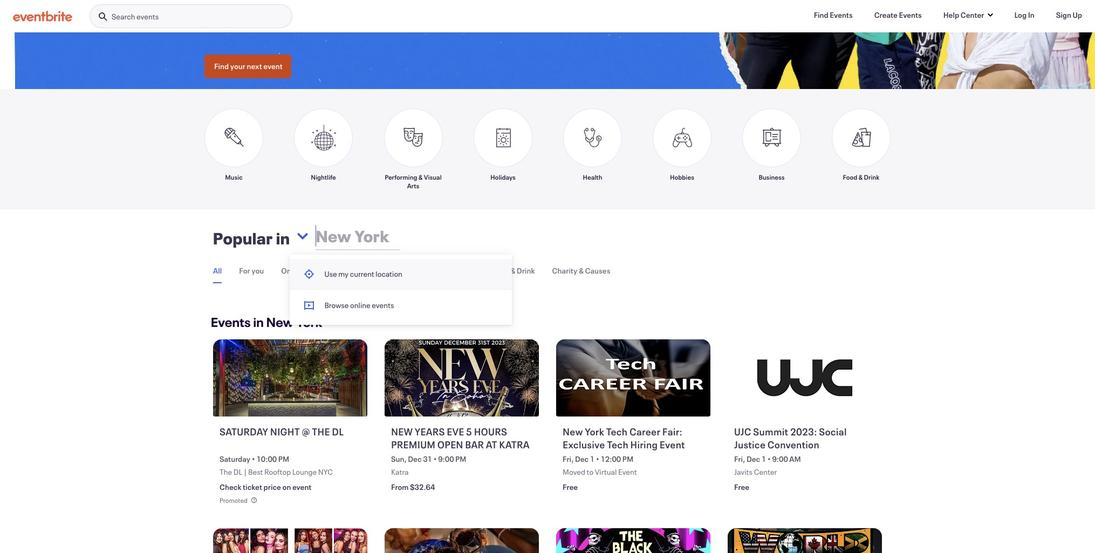 Task type: vqa. For each thing, say whether or not it's contained in the screenshot.
Visual
yes



Task type: describe. For each thing, give the bounding box(es) containing it.
york inside new york tech career fair: exclusive tech hiring event fri, dec 1 •  12:00 pm moved to virtual event free
[[585, 425, 604, 438]]

dl inside saturday • 10:00 pm the dl | best rooftop lounge nyc check ticket price on event
[[234, 467, 242, 477]]

katra
[[391, 467, 409, 477]]

• inside new york tech career fair: exclusive tech hiring event fri, dec 1 •  12:00 pm moved to virtual event free
[[596, 454, 599, 464]]

to
[[587, 467, 594, 477]]

open
[[438, 438, 463, 451]]

find your next event
[[214, 61, 283, 71]]

at
[[486, 438, 497, 451]]

performing
[[385, 173, 417, 181]]

on
[[283, 482, 291, 492]]

browse
[[325, 300, 349, 310]]

free inside 'ujc summit 2023: social justice convention fri, dec 1 •  9:00 am javits center free'
[[734, 482, 750, 492]]

search events
[[112, 11, 159, 22]]

holidays
[[491, 173, 516, 181]]

help center
[[944, 10, 985, 20]]

visual
[[424, 173, 442, 181]]

create
[[875, 10, 898, 20]]

all button
[[213, 259, 222, 283]]

online
[[350, 300, 371, 310]]

music
[[225, 173, 243, 181]]

saturday night @ the dl primary image image
[[213, 339, 368, 416]]

social
[[819, 425, 847, 438]]

next
[[247, 61, 262, 71]]

ujc summit 2023: social justice convention primary image image
[[728, 339, 882, 416]]

12:00
[[601, 454, 621, 464]]

health link
[[563, 108, 622, 190]]

0 horizontal spatial york
[[296, 313, 323, 331]]

performing & visual arts
[[385, 173, 442, 190]]

create events
[[875, 10, 922, 20]]

charity & causes button
[[552, 259, 611, 282]]

new york tech career fair: exclusive tech hiring event primary image image
[[556, 339, 711, 416]]

health
[[583, 173, 603, 181]]

tech up 12:00
[[607, 438, 629, 451]]

log
[[1015, 10, 1027, 20]]

this
[[358, 265, 373, 276]]

hiring
[[631, 438, 658, 451]]

menu containing use my current location
[[290, 259, 512, 320]]

sign up
[[1057, 10, 1083, 20]]

0 vertical spatial food & drink
[[843, 173, 880, 181]]

ujc summit 2023: social justice convention fri, dec 1 •  9:00 am javits center free
[[734, 425, 847, 492]]

|
[[244, 467, 247, 477]]

new years eve 5 hours premium open bar at katra sun, dec 31 •  9:00 pm katra from $32.64
[[391, 425, 530, 492]]

arts
[[407, 181, 419, 190]]

for
[[239, 265, 250, 276]]

search
[[112, 11, 135, 22]]

use my current location
[[325, 269, 403, 279]]

ujc summit 2023: social justice convention link
[[734, 425, 878, 452]]

new years eve 5 hours premium open bar at katra link
[[391, 425, 535, 452]]

0 horizontal spatial food & drink
[[492, 265, 535, 276]]

food & drink button
[[492, 259, 535, 282]]

ticket
[[243, 482, 262, 492]]

0 vertical spatial dl
[[332, 425, 344, 438]]

your
[[230, 61, 246, 71]]

10:00
[[257, 454, 277, 464]]

$32.64
[[410, 482, 435, 492]]

pm inside new years eve 5 hours premium open bar at katra sun, dec 31 •  9:00 pm katra from $32.64
[[456, 454, 467, 464]]

am
[[790, 454, 801, 464]]

find your next event link
[[205, 54, 291, 78]]

business
[[759, 173, 785, 181]]

today
[[321, 265, 341, 276]]

use
[[325, 269, 337, 279]]

up
[[1073, 10, 1083, 20]]

0 horizontal spatial events
[[137, 11, 159, 22]]

sign
[[1057, 10, 1072, 20]]

music link
[[205, 108, 263, 190]]

2023:
[[791, 425, 817, 438]]

new york tech career fair: exclusive tech hiring event link
[[563, 425, 707, 452]]

events for find events
[[830, 10, 853, 20]]

years
[[415, 425, 445, 438]]

free inside new york tech career fair: exclusive tech hiring event fri, dec 1 •  12:00 pm moved to virtual event free
[[563, 482, 578, 492]]

online button
[[281, 259, 304, 282]]

use my current location button
[[290, 259, 512, 289]]

in
[[1028, 10, 1035, 20]]

pm inside saturday • 10:00 pm the dl | best rooftop lounge nyc check ticket price on event
[[278, 454, 289, 464]]

best
[[248, 467, 263, 477]]

check
[[220, 482, 241, 492]]

saturday night @ the dl
[[220, 425, 344, 438]]

for you button
[[239, 259, 264, 282]]

tech left career
[[606, 425, 628, 438]]

homepage header image
[[0, 0, 1096, 89]]

@
[[302, 425, 310, 438]]

for you
[[239, 265, 264, 276]]

current
[[350, 269, 374, 279]]

1 inside 'ujc summit 2023: social justice convention fri, dec 1 •  9:00 am javits center free'
[[762, 454, 766, 464]]

javits
[[734, 467, 753, 477]]

dec inside 'ujc summit 2023: social justice convention fri, dec 1 •  9:00 am javits center free'
[[747, 454, 760, 464]]

new
[[391, 425, 413, 438]]

fri, inside 'ujc summit 2023: social justice convention fri, dec 1 •  9:00 am javits center free'
[[734, 454, 745, 464]]

saturday night @ the dl link
[[220, 425, 363, 452]]

summit
[[754, 425, 789, 438]]

eventbrite image
[[13, 11, 72, 22]]

find events link
[[806, 4, 862, 26]]

0 vertical spatial center
[[961, 10, 985, 20]]



Task type: locate. For each thing, give the bounding box(es) containing it.
2 dec from the left
[[575, 454, 589, 464]]

new up moved
[[563, 425, 583, 438]]

nightlife
[[311, 173, 336, 181]]

virtual
[[595, 467, 617, 477]]

in
[[276, 228, 290, 249], [253, 313, 264, 331]]

0 vertical spatial york
[[296, 313, 323, 331]]

• inside new years eve 5 hours premium open bar at katra sun, dec 31 •  9:00 pm katra from $32.64
[[434, 454, 437, 464]]

events inside create events link
[[899, 10, 922, 20]]

pm up rooftop
[[278, 454, 289, 464]]

food inside button
[[492, 265, 509, 276]]

free down javits
[[734, 482, 750, 492]]

dec down exclusive
[[575, 454, 589, 464]]

4 • from the left
[[768, 454, 771, 464]]

dl left | at bottom left
[[234, 467, 242, 477]]

promoted
[[220, 496, 248, 505]]

0 vertical spatial new
[[266, 313, 294, 331]]

hours
[[474, 425, 507, 438]]

1 free from the left
[[563, 482, 578, 492]]

events right search
[[137, 11, 159, 22]]

use my current location menu item
[[290, 259, 512, 290]]

9:00 inside 'ujc summit 2023: social justice convention fri, dec 1 •  9:00 am javits center free'
[[772, 454, 788, 464]]

2 pm from the left
[[456, 454, 467, 464]]

0 horizontal spatial event
[[263, 61, 283, 71]]

0 vertical spatial food
[[843, 173, 858, 181]]

0 vertical spatial event
[[660, 438, 685, 451]]

1 fri, from the left
[[563, 454, 574, 464]]

in for popular
[[276, 228, 290, 249]]

from
[[391, 482, 409, 492]]

lounge
[[292, 467, 317, 477]]

create events link
[[866, 4, 931, 26]]

1 vertical spatial food
[[492, 265, 509, 276]]

1 vertical spatial york
[[585, 425, 604, 438]]

in down you
[[253, 313, 264, 331]]

hobbies link
[[653, 108, 712, 190]]

events for create events
[[899, 10, 922, 20]]

9:00
[[438, 454, 454, 464], [772, 454, 788, 464]]

1 vertical spatial dl
[[234, 467, 242, 477]]

dec left "31"
[[408, 454, 422, 464]]

1 horizontal spatial food & drink
[[843, 173, 880, 181]]

2 free from the left
[[734, 482, 750, 492]]

career
[[630, 425, 661, 438]]

1 9:00 from the left
[[438, 454, 454, 464]]

center right help
[[961, 10, 985, 20]]

pm inside new york tech career fair: exclusive tech hiring event fri, dec 1 •  12:00 pm moved to virtual event free
[[623, 454, 634, 464]]

1 vertical spatial food & drink
[[492, 265, 535, 276]]

event right next
[[263, 61, 283, 71]]

charity
[[552, 265, 578, 276]]

• left am
[[768, 454, 771, 464]]

night
[[270, 425, 300, 438]]

find for find your next event
[[214, 61, 229, 71]]

katra
[[499, 438, 530, 451]]

today button
[[321, 259, 341, 282]]

1 pm from the left
[[278, 454, 289, 464]]

1 horizontal spatial 9:00
[[772, 454, 788, 464]]

0 horizontal spatial free
[[563, 482, 578, 492]]

in up the online
[[276, 228, 290, 249]]

9:00 inside new years eve 5 hours premium open bar at katra sun, dec 31 •  9:00 pm katra from $32.64
[[438, 454, 454, 464]]

3 pm from the left
[[623, 454, 634, 464]]

1 horizontal spatial event
[[292, 482, 312, 492]]

sun,
[[391, 454, 407, 464]]

0 vertical spatial event
[[263, 61, 283, 71]]

rooftop
[[264, 467, 291, 477]]

dec inside new years eve 5 hours premium open bar at katra sun, dec 31 •  9:00 pm katra from $32.64
[[408, 454, 422, 464]]

events down 'all' button
[[211, 313, 251, 331]]

1 horizontal spatial event
[[660, 438, 685, 451]]

1 down justice
[[762, 454, 766, 464]]

2 horizontal spatial events
[[899, 10, 922, 20]]

free down moved
[[563, 482, 578, 492]]

1 vertical spatial in
[[253, 313, 264, 331]]

popular
[[213, 228, 273, 249]]

drink inside button
[[517, 265, 535, 276]]

2 horizontal spatial pm
[[623, 454, 634, 464]]

dec down justice
[[747, 454, 760, 464]]

new york tech career fair: exclusive tech hiring event fri, dec 1 •  12:00 pm moved to virtual event free
[[563, 425, 685, 492]]

food & drink
[[843, 173, 880, 181], [492, 265, 535, 276]]

weekend
[[374, 265, 405, 276]]

new years eve 5 hours premium open bar at katra primary image image
[[385, 339, 539, 416]]

my
[[338, 269, 349, 279]]

1 horizontal spatial find
[[814, 10, 829, 20]]

charity & causes
[[552, 265, 611, 276]]

1 vertical spatial events
[[372, 300, 394, 310]]

dl right the
[[332, 425, 344, 438]]

2 1 from the left
[[762, 454, 766, 464]]

pm down open at the bottom left of the page
[[456, 454, 467, 464]]

1 horizontal spatial center
[[961, 10, 985, 20]]

0 horizontal spatial 1
[[590, 454, 595, 464]]

• right "31"
[[434, 454, 437, 464]]

1 vertical spatial new
[[563, 425, 583, 438]]

0 horizontal spatial center
[[754, 467, 777, 477]]

events
[[830, 10, 853, 20], [899, 10, 922, 20], [211, 313, 251, 331]]

0 horizontal spatial dec
[[408, 454, 422, 464]]

premium
[[391, 438, 436, 451]]

event down 12:00
[[618, 467, 637, 477]]

1 horizontal spatial food
[[843, 173, 858, 181]]

•
[[252, 454, 255, 464], [434, 454, 437, 464], [596, 454, 599, 464], [768, 454, 771, 464]]

1 horizontal spatial events
[[372, 300, 394, 310]]

1 horizontal spatial 1
[[762, 454, 766, 464]]

31
[[423, 454, 432, 464]]

moved
[[563, 467, 586, 477]]

this weekend
[[358, 265, 405, 276]]

justice
[[734, 438, 766, 451]]

• inside 'ujc summit 2023: social justice convention fri, dec 1 •  9:00 am javits center free'
[[768, 454, 771, 464]]

search events button
[[90, 4, 292, 29]]

dec
[[408, 454, 422, 464], [575, 454, 589, 464], [747, 454, 760, 464]]

0 horizontal spatial event
[[618, 467, 637, 477]]

event right the on
[[292, 482, 312, 492]]

find for find events
[[814, 10, 829, 20]]

0 horizontal spatial food
[[492, 265, 509, 276]]

nightlife link
[[294, 108, 353, 190]]

9:00 down open at the bottom left of the page
[[438, 454, 454, 464]]

in for events
[[253, 313, 264, 331]]

menu
[[290, 259, 512, 320]]

new inside new york tech career fair: exclusive tech hiring event fri, dec 1 •  12:00 pm moved to virtual event free
[[563, 425, 583, 438]]

0 vertical spatial events
[[137, 11, 159, 22]]

saturday
[[220, 454, 251, 464]]

1 horizontal spatial in
[[276, 228, 290, 249]]

popular in
[[213, 228, 290, 249]]

0 horizontal spatial new
[[266, 313, 294, 331]]

browse online events button
[[290, 290, 512, 320]]

• left 12:00
[[596, 454, 599, 464]]

New York text field
[[313, 219, 511, 253]]

events left create
[[830, 10, 853, 20]]

events right online
[[372, 300, 394, 310]]

2 • from the left
[[434, 454, 437, 464]]

find events
[[814, 10, 853, 20]]

0 horizontal spatial 9:00
[[438, 454, 454, 464]]

1 horizontal spatial fri,
[[734, 454, 745, 464]]

center right javits
[[754, 467, 777, 477]]

1 vertical spatial find
[[214, 61, 229, 71]]

0 vertical spatial drink
[[864, 173, 880, 181]]

1 vertical spatial event
[[618, 467, 637, 477]]

event inside saturday • 10:00 pm the dl | best rooftop lounge nyc check ticket price on event
[[292, 482, 312, 492]]

fri, up javits
[[734, 454, 745, 464]]

0 horizontal spatial find
[[214, 61, 229, 71]]

2 9:00 from the left
[[772, 454, 788, 464]]

5
[[466, 425, 472, 438]]

1 horizontal spatial free
[[734, 482, 750, 492]]

1 horizontal spatial drink
[[864, 173, 880, 181]]

the
[[312, 425, 330, 438]]

find
[[814, 10, 829, 20], [214, 61, 229, 71]]

fair:
[[663, 425, 683, 438]]

2 horizontal spatial dec
[[747, 454, 760, 464]]

fri, up moved
[[563, 454, 574, 464]]

• up best on the bottom left of page
[[252, 454, 255, 464]]

event
[[660, 438, 685, 451], [618, 467, 637, 477]]

business link
[[743, 108, 801, 190]]

1 vertical spatial event
[[292, 482, 312, 492]]

convention
[[768, 438, 820, 451]]

events inside find events link
[[830, 10, 853, 20]]

price
[[264, 482, 281, 492]]

0 horizontal spatial pm
[[278, 454, 289, 464]]

2 fri, from the left
[[734, 454, 745, 464]]

new down the online
[[266, 313, 294, 331]]

browse online events
[[325, 300, 394, 310]]

events right create
[[899, 10, 922, 20]]

1 vertical spatial drink
[[517, 265, 535, 276]]

1 horizontal spatial new
[[563, 425, 583, 438]]

online
[[281, 265, 304, 276]]

3 dec from the left
[[747, 454, 760, 464]]

& inside performing & visual arts
[[419, 173, 423, 181]]

food
[[843, 173, 858, 181], [492, 265, 509, 276]]

1 horizontal spatial york
[[585, 425, 604, 438]]

you
[[252, 265, 264, 276]]

dec inside new york tech career fair: exclusive tech hiring event fri, dec 1 •  12:00 pm moved to virtual event free
[[575, 454, 589, 464]]

1 horizontal spatial dec
[[575, 454, 589, 464]]

pm right 12:00
[[623, 454, 634, 464]]

1 horizontal spatial pm
[[456, 454, 467, 464]]

eve
[[447, 425, 464, 438]]

all
[[213, 265, 222, 276]]

1 • from the left
[[252, 454, 255, 464]]

1 dec from the left
[[408, 454, 422, 464]]

0 horizontal spatial in
[[253, 313, 264, 331]]

log in link
[[1006, 4, 1044, 26]]

location
[[376, 269, 403, 279]]

• inside saturday • 10:00 pm the dl | best rooftop lounge nyc check ticket price on event
[[252, 454, 255, 464]]

0 horizontal spatial fri,
[[563, 454, 574, 464]]

event right hiring
[[660, 438, 685, 451]]

0 horizontal spatial events
[[211, 313, 251, 331]]

events
[[137, 11, 159, 22], [372, 300, 394, 310]]

1 up to
[[590, 454, 595, 464]]

center inside 'ujc summit 2023: social justice convention fri, dec 1 •  9:00 am javits center free'
[[754, 467, 777, 477]]

log in
[[1015, 10, 1035, 20]]

1 horizontal spatial events
[[830, 10, 853, 20]]

9:00 left am
[[772, 454, 788, 464]]

event
[[263, 61, 283, 71], [292, 482, 312, 492]]

1 1 from the left
[[590, 454, 595, 464]]

fri, inside new york tech career fair: exclusive tech hiring event fri, dec 1 •  12:00 pm moved to virtual event free
[[563, 454, 574, 464]]

0 horizontal spatial dl
[[234, 467, 242, 477]]

0 vertical spatial find
[[814, 10, 829, 20]]

1 inside new york tech career fair: exclusive tech hiring event fri, dec 1 •  12:00 pm moved to virtual event free
[[590, 454, 595, 464]]

0 horizontal spatial drink
[[517, 265, 535, 276]]

0 vertical spatial in
[[276, 228, 290, 249]]

bar
[[465, 438, 484, 451]]

the
[[220, 467, 232, 477]]

1 horizontal spatial dl
[[332, 425, 344, 438]]

help
[[944, 10, 960, 20]]

3 • from the left
[[596, 454, 599, 464]]

1 vertical spatial center
[[754, 467, 777, 477]]

ujc
[[734, 425, 752, 438]]

fri,
[[563, 454, 574, 464], [734, 454, 745, 464]]

performing & visual arts link
[[384, 108, 443, 190]]

hobbies
[[670, 173, 694, 181]]



